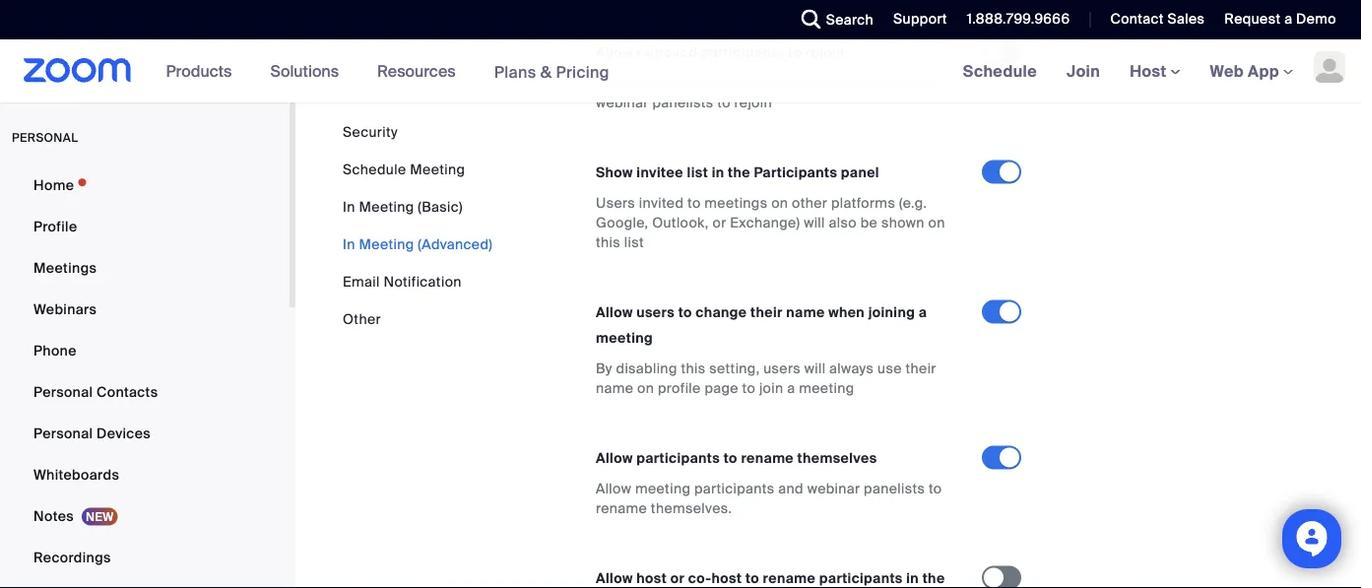 Task type: vqa. For each thing, say whether or not it's contained in the screenshot.
the topmost 'users'
yes



Task type: describe. For each thing, give the bounding box(es) containing it.
allow for allow previously removed meeting participants and webinar panelists to rejoin
[[596, 74, 632, 92]]

web
[[1210, 61, 1244, 81]]

show
[[596, 164, 633, 182]]

allow for allow users to change their name when joining a meeting
[[596, 304, 633, 322]]

by
[[596, 360, 613, 378]]

in meeting (basic)
[[343, 198, 463, 216]]

their inside by disabling this setting, users will always use their name on profile page to join a meeting
[[906, 360, 937, 378]]

previously
[[635, 74, 703, 92]]

notification
[[384, 272, 462, 291]]

show invitee list in the participants panel
[[596, 164, 880, 182]]

allow for allow removed participants to rejoin
[[596, 44, 633, 62]]

meeting inside allow previously removed meeting participants and webinar panelists to rejoin
[[770, 74, 825, 92]]

join link
[[1052, 39, 1115, 102]]

list inside users invited to meetings on other platforms (e.g. google, outlook, or exchange) will also be shown on this list
[[624, 234, 644, 252]]

webinars link
[[0, 290, 290, 329]]

products button
[[166, 39, 241, 102]]

shown
[[882, 214, 925, 232]]

allow participants to rename themselves
[[596, 449, 877, 468]]

pricing
[[556, 61, 610, 82]]

to inside allow meeting participants and webinar panelists to rename themselves.
[[929, 480, 942, 498]]

in meeting (advanced)
[[343, 235, 493, 253]]

allow removed participants to rejoin
[[596, 44, 845, 62]]

1.888.799.9666
[[967, 10, 1070, 28]]

support
[[894, 10, 947, 28]]

in meeting (advanced) link
[[343, 235, 493, 253]]

be
[[861, 214, 878, 232]]

schedule meeting link
[[343, 160, 465, 178]]

security
[[343, 123, 398, 141]]

by disabling this setting, users will always use their name on profile page to join a meeting
[[596, 360, 937, 398]]

schedule link
[[948, 39, 1052, 102]]

plans & pricing
[[494, 61, 610, 82]]

solutions
[[270, 61, 339, 81]]

allow for allow meeting participants and webinar panelists to rename themselves.
[[596, 480, 632, 498]]

join
[[759, 379, 784, 398]]

demo
[[1296, 10, 1337, 28]]

profile link
[[0, 207, 290, 246]]

contacts
[[97, 383, 158, 401]]

profile picture image
[[1314, 51, 1346, 83]]

(e.g.
[[899, 194, 927, 212]]

joining
[[869, 304, 915, 322]]

0 vertical spatial a
[[1285, 10, 1293, 28]]

exchange)
[[730, 214, 800, 232]]

personal devices
[[33, 424, 151, 442]]

schedule meeting
[[343, 160, 465, 178]]

use
[[878, 360, 902, 378]]

notes
[[33, 507, 74, 525]]

rename inside allow meeting participants and webinar panelists to rename themselves.
[[596, 500, 647, 518]]

meeting inside the 'allow users to change their name when joining a meeting'
[[596, 329, 653, 347]]

personal
[[12, 130, 78, 145]]

meeting for (advanced)
[[359, 235, 414, 253]]

meetings
[[705, 194, 768, 212]]

invitee
[[637, 164, 684, 182]]

home link
[[0, 165, 290, 205]]

in meeting (basic) link
[[343, 198, 463, 216]]

personal devices link
[[0, 414, 290, 453]]

disabling
[[616, 360, 677, 378]]

personal for personal devices
[[33, 424, 93, 442]]

meeting inside by disabling this setting, users will always use their name on profile page to join a meeting
[[799, 379, 855, 398]]

removed inside allow previously removed meeting participants and webinar panelists to rejoin
[[707, 74, 766, 92]]

participants inside allow host or co-host to rename participants in the
[[819, 570, 903, 588]]

banner containing products
[[0, 39, 1361, 104]]

co-
[[688, 570, 712, 588]]

whiteboards
[[33, 465, 119, 484]]

also
[[829, 214, 857, 232]]

profile
[[658, 379, 701, 398]]

always
[[830, 360, 874, 378]]

google,
[[596, 214, 649, 232]]

to inside users invited to meetings on other platforms (e.g. google, outlook, or exchange) will also be shown on this list
[[688, 194, 701, 212]]

phone link
[[0, 331, 290, 370]]

in inside allow host or co-host to rename participants in the
[[907, 570, 919, 588]]

0 vertical spatial rename
[[741, 449, 794, 468]]

change
[[696, 304, 747, 322]]

themselves
[[798, 449, 877, 468]]

products
[[166, 61, 232, 81]]

meeting inside allow meeting participants and webinar panelists to rename themselves.
[[635, 480, 691, 498]]

the inside allow host or co-host to rename participants in the
[[923, 570, 945, 588]]

recordings link
[[0, 538, 290, 577]]

or inside allow host or co-host to rename participants in the
[[671, 570, 685, 588]]

other
[[343, 310, 381, 328]]

search
[[826, 10, 874, 29]]

request a demo
[[1225, 10, 1337, 28]]

allow host or co-host to rename participants in the
[[596, 570, 945, 588]]

web app
[[1210, 61, 1280, 81]]

1 horizontal spatial list
[[687, 164, 708, 182]]

participants inside allow meeting participants and webinar panelists to rename themselves.
[[694, 480, 775, 498]]

a inside the 'allow users to change their name when joining a meeting'
[[919, 304, 927, 322]]

other
[[792, 194, 828, 212]]

personal for personal contacts
[[33, 383, 93, 401]]

2 horizontal spatial on
[[928, 214, 945, 232]]

allow for allow participants to rename themselves
[[596, 449, 633, 468]]

allow users to change their name when joining a meeting
[[596, 304, 927, 347]]

personal menu menu
[[0, 165, 290, 588]]

when
[[829, 304, 865, 322]]

schedule for schedule meeting
[[343, 160, 406, 178]]

0 vertical spatial on
[[771, 194, 788, 212]]

invited
[[639, 194, 684, 212]]

(basic)
[[418, 198, 463, 216]]

0 vertical spatial rejoin
[[805, 44, 845, 62]]

to inside allow previously removed meeting participants and webinar panelists to rejoin
[[717, 94, 731, 112]]



Task type: locate. For each thing, give the bounding box(es) containing it.
0 horizontal spatial this
[[596, 234, 621, 252]]

1 vertical spatial personal
[[33, 424, 93, 442]]

personal contacts link
[[0, 372, 290, 412]]

app
[[1248, 61, 1280, 81]]

users up disabling
[[637, 304, 675, 322]]

1 horizontal spatial or
[[713, 214, 727, 232]]

themselves.
[[651, 500, 732, 518]]

0 horizontal spatial list
[[624, 234, 644, 252]]

users invited to meetings on other platforms (e.g. google, outlook, or exchange) will also be shown on this list
[[596, 194, 945, 252]]

meetings navigation
[[948, 39, 1361, 104]]

on right shown
[[928, 214, 945, 232]]

setting,
[[709, 360, 760, 378]]

0 vertical spatial personal
[[33, 383, 93, 401]]

allow previously removed meeting participants and webinar panelists to rejoin
[[596, 74, 938, 112]]

or left co-
[[671, 570, 685, 588]]

name down by
[[596, 379, 634, 398]]

0 horizontal spatial or
[[671, 570, 685, 588]]

rename
[[741, 449, 794, 468], [596, 500, 647, 518], [763, 570, 816, 588]]

contact
[[1111, 10, 1164, 28]]

1 vertical spatial on
[[928, 214, 945, 232]]

personal down phone
[[33, 383, 93, 401]]

webinar down pricing
[[596, 94, 649, 112]]

banner
[[0, 39, 1361, 104]]

0 vertical spatial removed
[[637, 44, 697, 62]]

users
[[596, 194, 635, 212]]

1 vertical spatial rename
[[596, 500, 647, 518]]

panel
[[841, 164, 880, 182]]

profile
[[33, 217, 77, 235]]

notes link
[[0, 496, 290, 536]]

rejoin down allow removed participants to rejoin
[[734, 94, 772, 112]]

menu bar containing security
[[343, 122, 493, 329]]

0 vertical spatial the
[[728, 164, 751, 182]]

on inside by disabling this setting, users will always use their name on profile page to join a meeting
[[637, 379, 654, 398]]

6 allow from the top
[[596, 570, 633, 588]]

name inside by disabling this setting, users will always use their name on profile page to join a meeting
[[596, 379, 634, 398]]

personal up the whiteboards
[[33, 424, 93, 442]]

participants
[[701, 44, 785, 62], [829, 74, 909, 92], [637, 449, 720, 468], [694, 480, 775, 498], [819, 570, 903, 588]]

will down other
[[804, 214, 825, 232]]

whiteboards link
[[0, 455, 290, 495]]

webinar inside allow previously removed meeting participants and webinar panelists to rejoin
[[596, 94, 649, 112]]

1 in from the top
[[343, 198, 355, 216]]

0 vertical spatial in
[[712, 164, 725, 182]]

1 vertical spatial this
[[681, 360, 706, 378]]

meeting for (basic)
[[359, 198, 414, 216]]

1 vertical spatial removed
[[707, 74, 766, 92]]

host button
[[1130, 61, 1181, 81]]

1 vertical spatial their
[[906, 360, 937, 378]]

1 vertical spatial or
[[671, 570, 685, 588]]

this
[[596, 234, 621, 252], [681, 360, 706, 378]]

0 vertical spatial webinar
[[596, 94, 649, 112]]

or down the meetings
[[713, 214, 727, 232]]

0 vertical spatial in
[[343, 198, 355, 216]]

in for in meeting (basic)
[[343, 198, 355, 216]]

and inside allow previously removed meeting participants and webinar panelists to rejoin
[[913, 74, 938, 92]]

contact sales link
[[1096, 0, 1210, 39], [1111, 10, 1205, 28]]

1 allow from the top
[[596, 44, 633, 62]]

1 host from the left
[[637, 570, 667, 588]]

1 horizontal spatial in
[[907, 570, 919, 588]]

devices
[[97, 424, 151, 442]]

home
[[33, 176, 74, 194]]

allow meeting participants and webinar panelists to rename themselves.
[[596, 480, 942, 518]]

1 horizontal spatial name
[[786, 304, 825, 322]]

1 horizontal spatial panelists
[[864, 480, 925, 498]]

0 horizontal spatial on
[[637, 379, 654, 398]]

&
[[541, 61, 552, 82]]

allow inside the 'allow users to change their name when joining a meeting'
[[596, 304, 633, 322]]

0 horizontal spatial in
[[712, 164, 725, 182]]

on down disabling
[[637, 379, 654, 398]]

participants inside allow previously removed meeting participants and webinar panelists to rejoin
[[829, 74, 909, 92]]

their inside the 'allow users to change their name when joining a meeting'
[[751, 304, 783, 322]]

in down "schedule meeting" link
[[343, 198, 355, 216]]

1 horizontal spatial the
[[923, 570, 945, 588]]

1 will from the top
[[804, 214, 825, 232]]

0 horizontal spatial name
[[596, 379, 634, 398]]

schedule inside schedule link
[[963, 61, 1037, 81]]

on up exchange) in the top of the page
[[771, 194, 788, 212]]

rejoin
[[805, 44, 845, 62], [734, 94, 772, 112]]

panelists inside allow previously removed meeting participants and webinar panelists to rejoin
[[653, 94, 714, 112]]

in
[[712, 164, 725, 182], [907, 570, 919, 588]]

resources
[[377, 61, 456, 81]]

1 horizontal spatial this
[[681, 360, 706, 378]]

in up email
[[343, 235, 355, 253]]

and down support
[[913, 74, 938, 92]]

in
[[343, 198, 355, 216], [343, 235, 355, 253]]

2 vertical spatial rename
[[763, 570, 816, 588]]

product information navigation
[[151, 39, 624, 104]]

search button
[[787, 0, 879, 39]]

name inside the 'allow users to change their name when joining a meeting'
[[786, 304, 825, 322]]

users inside by disabling this setting, users will always use their name on profile page to join a meeting
[[764, 360, 801, 378]]

2 host from the left
[[712, 570, 742, 588]]

will
[[804, 214, 825, 232], [805, 360, 826, 378]]

this up profile at bottom
[[681, 360, 706, 378]]

rename inside allow host or co-host to rename participants in the
[[763, 570, 816, 588]]

and
[[913, 74, 938, 92], [779, 480, 804, 498]]

webinar
[[596, 94, 649, 112], [807, 480, 860, 498]]

request
[[1225, 10, 1281, 28]]

0 vertical spatial name
[[786, 304, 825, 322]]

email notification
[[343, 272, 462, 291]]

sales
[[1168, 10, 1205, 28]]

1 horizontal spatial rejoin
[[805, 44, 845, 62]]

this inside by disabling this setting, users will always use their name on profile page to join a meeting
[[681, 360, 706, 378]]

schedule for schedule
[[963, 61, 1037, 81]]

to inside by disabling this setting, users will always use their name on profile page to join a meeting
[[742, 379, 756, 398]]

webinars
[[33, 300, 97, 318]]

2 in from the top
[[343, 235, 355, 253]]

page
[[705, 379, 739, 398]]

0 vertical spatial panelists
[[653, 94, 714, 112]]

2 horizontal spatial a
[[1285, 10, 1293, 28]]

their right 'change'
[[751, 304, 783, 322]]

1 horizontal spatial their
[[906, 360, 937, 378]]

their
[[751, 304, 783, 322], [906, 360, 937, 378]]

1 vertical spatial in
[[907, 570, 919, 588]]

schedule down security link
[[343, 160, 406, 178]]

email notification link
[[343, 272, 462, 291]]

a inside by disabling this setting, users will always use their name on profile page to join a meeting
[[787, 379, 795, 398]]

will inside users invited to meetings on other platforms (e.g. google, outlook, or exchange) will also be shown on this list
[[804, 214, 825, 232]]

rename up allow meeting participants and webinar panelists to rename themselves. at bottom
[[741, 449, 794, 468]]

other link
[[343, 310, 381, 328]]

1 vertical spatial the
[[923, 570, 945, 588]]

list
[[687, 164, 708, 182], [624, 234, 644, 252]]

0 horizontal spatial their
[[751, 304, 783, 322]]

meeting down search button
[[770, 74, 825, 92]]

0 vertical spatial this
[[596, 234, 621, 252]]

users
[[637, 304, 675, 322], [764, 360, 801, 378]]

panelists down themselves in the bottom right of the page
[[864, 480, 925, 498]]

meeting up email notification
[[359, 235, 414, 253]]

and down themselves in the bottom right of the page
[[779, 480, 804, 498]]

rename down allow meeting participants and webinar panelists to rename themselves. at bottom
[[763, 570, 816, 588]]

to inside allow host or co-host to rename participants in the
[[746, 570, 760, 588]]

participants
[[754, 164, 838, 182]]

phone
[[33, 341, 77, 360]]

0 horizontal spatial host
[[637, 570, 667, 588]]

2 will from the top
[[805, 360, 826, 378]]

0 horizontal spatial schedule
[[343, 160, 406, 178]]

0 vertical spatial meeting
[[410, 160, 465, 178]]

meeting down "schedule meeting" link
[[359, 198, 414, 216]]

0 vertical spatial users
[[637, 304, 675, 322]]

0 vertical spatial list
[[687, 164, 708, 182]]

a right joining
[[919, 304, 927, 322]]

their right use
[[906, 360, 937, 378]]

1 personal from the top
[[33, 383, 93, 401]]

personal contacts
[[33, 383, 158, 401]]

2 personal from the top
[[33, 424, 93, 442]]

this inside users invited to meetings on other platforms (e.g. google, outlook, or exchange) will also be shown on this list
[[596, 234, 621, 252]]

support link
[[879, 0, 952, 39], [894, 10, 947, 28]]

0 horizontal spatial users
[[637, 304, 675, 322]]

1 horizontal spatial a
[[919, 304, 927, 322]]

1 vertical spatial schedule
[[343, 160, 406, 178]]

0 horizontal spatial webinar
[[596, 94, 649, 112]]

host down themselves.
[[712, 570, 742, 588]]

a
[[1285, 10, 1293, 28], [919, 304, 927, 322], [787, 379, 795, 398]]

contact sales
[[1111, 10, 1205, 28]]

menu bar
[[343, 122, 493, 329]]

name left when
[[786, 304, 825, 322]]

1 vertical spatial a
[[919, 304, 927, 322]]

removed up previously in the top of the page
[[637, 44, 697, 62]]

1 vertical spatial webinar
[[807, 480, 860, 498]]

schedule down '1.888.799.9666'
[[963, 61, 1037, 81]]

webinar down themselves in the bottom right of the page
[[807, 480, 860, 498]]

host
[[1130, 61, 1171, 81]]

recordings
[[33, 548, 111, 566]]

0 horizontal spatial and
[[779, 480, 804, 498]]

will inside by disabling this setting, users will always use their name on profile page to join a meeting
[[805, 360, 826, 378]]

allow for allow host or co-host to rename participants in the
[[596, 570, 633, 588]]

rejoin down search button
[[805, 44, 845, 62]]

0 vertical spatial will
[[804, 214, 825, 232]]

panelists inside allow meeting participants and webinar panelists to rename themselves.
[[864, 480, 925, 498]]

personal inside 'link'
[[33, 383, 93, 401]]

0 horizontal spatial rejoin
[[734, 94, 772, 112]]

panelists down previously in the top of the page
[[653, 94, 714, 112]]

zoom logo image
[[24, 58, 132, 83]]

1 vertical spatial users
[[764, 360, 801, 378]]

to
[[788, 44, 802, 62], [717, 94, 731, 112], [688, 194, 701, 212], [678, 304, 692, 322], [742, 379, 756, 398], [724, 449, 738, 468], [929, 480, 942, 498], [746, 570, 760, 588]]

or inside users invited to meetings on other platforms (e.g. google, outlook, or exchange) will also be shown on this list
[[713, 214, 727, 232]]

1 vertical spatial rejoin
[[734, 94, 772, 112]]

0 vertical spatial and
[[913, 74, 938, 92]]

meetings
[[33, 259, 97, 277]]

0 vertical spatial their
[[751, 304, 783, 322]]

2 vertical spatial a
[[787, 379, 795, 398]]

2 vertical spatial meeting
[[359, 235, 414, 253]]

0 horizontal spatial a
[[787, 379, 795, 398]]

plans
[[494, 61, 536, 82]]

this down google,
[[596, 234, 621, 252]]

5 allow from the top
[[596, 480, 632, 498]]

outlook,
[[652, 214, 709, 232]]

1 horizontal spatial removed
[[707, 74, 766, 92]]

1 vertical spatial and
[[779, 480, 804, 498]]

on
[[771, 194, 788, 212], [928, 214, 945, 232], [637, 379, 654, 398]]

0 horizontal spatial removed
[[637, 44, 697, 62]]

removed down allow removed participants to rejoin
[[707, 74, 766, 92]]

1 horizontal spatial host
[[712, 570, 742, 588]]

1.888.799.9666 button up schedule link
[[967, 10, 1070, 28]]

meetings link
[[0, 248, 290, 288]]

meeting up by
[[596, 329, 653, 347]]

webinar inside allow meeting participants and webinar panelists to rename themselves.
[[807, 480, 860, 498]]

meeting up themselves.
[[635, 480, 691, 498]]

1 vertical spatial will
[[805, 360, 826, 378]]

1 vertical spatial meeting
[[359, 198, 414, 216]]

allow inside allow host or co-host to rename participants in the
[[596, 570, 633, 588]]

users up join
[[764, 360, 801, 378]]

1 horizontal spatial and
[[913, 74, 938, 92]]

list right invitee
[[687, 164, 708, 182]]

1 vertical spatial panelists
[[864, 480, 925, 498]]

a left the demo
[[1285, 10, 1293, 28]]

a right join
[[787, 379, 795, 398]]

removed
[[637, 44, 697, 62], [707, 74, 766, 92]]

0 vertical spatial schedule
[[963, 61, 1037, 81]]

will left always
[[805, 360, 826, 378]]

rename left themselves.
[[596, 500, 647, 518]]

host
[[637, 570, 667, 588], [712, 570, 742, 588]]

1 horizontal spatial users
[[764, 360, 801, 378]]

0 vertical spatial or
[[713, 214, 727, 232]]

allow inside allow previously removed meeting participants and webinar panelists to rejoin
[[596, 74, 632, 92]]

rejoin inside allow previously removed meeting participants and webinar panelists to rejoin
[[734, 94, 772, 112]]

allow inside allow meeting participants and webinar panelists to rename themselves.
[[596, 480, 632, 498]]

security link
[[343, 123, 398, 141]]

0 horizontal spatial the
[[728, 164, 751, 182]]

meeting
[[410, 160, 465, 178], [359, 198, 414, 216], [359, 235, 414, 253]]

1 horizontal spatial on
[[771, 194, 788, 212]]

1 vertical spatial list
[[624, 234, 644, 252]]

1 vertical spatial in
[[343, 235, 355, 253]]

solutions button
[[270, 39, 348, 102]]

1.888.799.9666 button up join
[[952, 0, 1075, 39]]

email
[[343, 272, 380, 291]]

personal
[[33, 383, 93, 401], [33, 424, 93, 442]]

users inside the 'allow users to change their name when joining a meeting'
[[637, 304, 675, 322]]

in for in meeting (advanced)
[[343, 235, 355, 253]]

panelists
[[653, 94, 714, 112], [864, 480, 925, 498]]

list down google,
[[624, 234, 644, 252]]

meeting down always
[[799, 379, 855, 398]]

4 allow from the top
[[596, 449, 633, 468]]

meeting up '(basic)'
[[410, 160, 465, 178]]

and inside allow meeting participants and webinar panelists to rename themselves.
[[779, 480, 804, 498]]

1 vertical spatial name
[[596, 379, 634, 398]]

1 horizontal spatial schedule
[[963, 61, 1037, 81]]

host left co-
[[637, 570, 667, 588]]

(advanced)
[[418, 235, 493, 253]]

2 allow from the top
[[596, 74, 632, 92]]

to inside the 'allow users to change their name when joining a meeting'
[[678, 304, 692, 322]]

1 horizontal spatial webinar
[[807, 480, 860, 498]]

plans & pricing link
[[494, 61, 610, 82], [494, 61, 610, 82]]

0 horizontal spatial panelists
[[653, 94, 714, 112]]

3 allow from the top
[[596, 304, 633, 322]]

web app button
[[1210, 61, 1293, 81]]

resources button
[[377, 39, 465, 102]]

name
[[786, 304, 825, 322], [596, 379, 634, 398]]

2 vertical spatial on
[[637, 379, 654, 398]]



